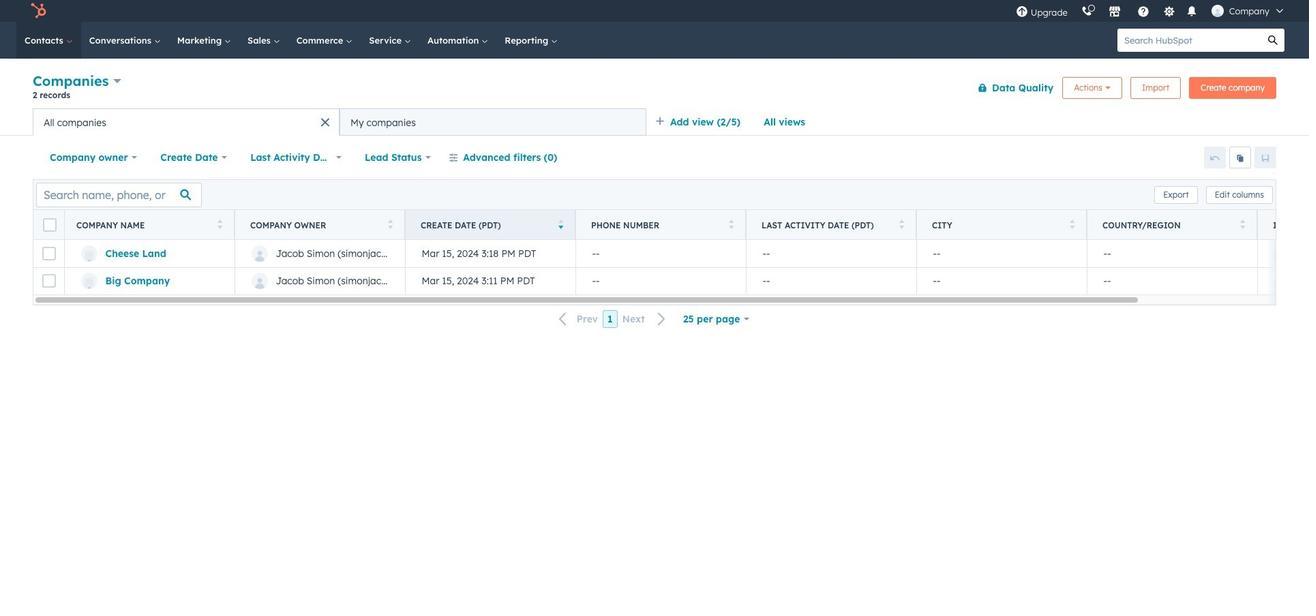 Task type: vqa. For each thing, say whether or not it's contained in the screenshot.
6th Press to sort. element
yes



Task type: describe. For each thing, give the bounding box(es) containing it.
marketplaces image
[[1109, 6, 1121, 18]]

Search HubSpot search field
[[1118, 29, 1262, 52]]

2 press to sort. image from the left
[[388, 219, 393, 229]]

4 press to sort. image from the left
[[1240, 219, 1245, 229]]

2 press to sort. element from the left
[[388, 219, 393, 231]]

4 press to sort. element from the left
[[899, 219, 904, 231]]

descending sort. press to sort ascending. element
[[558, 219, 563, 231]]

Search name, phone, or domain search field
[[36, 182, 202, 207]]

1 press to sort. image from the left
[[729, 219, 734, 229]]

1 press to sort. image from the left
[[217, 219, 222, 229]]

descending sort. press to sort ascending. image
[[558, 219, 563, 229]]

pagination navigation
[[551, 310, 674, 328]]



Task type: locate. For each thing, give the bounding box(es) containing it.
jacob simon image
[[1212, 5, 1224, 17]]

banner
[[33, 70, 1277, 108]]

5 press to sort. element from the left
[[1070, 219, 1075, 231]]

press to sort. image
[[217, 219, 222, 229], [388, 219, 393, 229], [1070, 219, 1075, 229], [1240, 219, 1245, 229]]

1 press to sort. element from the left
[[217, 219, 222, 231]]

menu
[[1009, 0, 1293, 22]]

6 press to sort. element from the left
[[1240, 219, 1245, 231]]

1 horizontal spatial press to sort. image
[[899, 219, 904, 229]]

2 press to sort. image from the left
[[899, 219, 904, 229]]

3 press to sort. element from the left
[[729, 219, 734, 231]]

press to sort. image
[[729, 219, 734, 229], [899, 219, 904, 229]]

0 horizontal spatial press to sort. image
[[729, 219, 734, 229]]

press to sort. element
[[217, 219, 222, 231], [388, 219, 393, 231], [729, 219, 734, 231], [899, 219, 904, 231], [1070, 219, 1075, 231], [1240, 219, 1245, 231]]

3 press to sort. image from the left
[[1070, 219, 1075, 229]]



